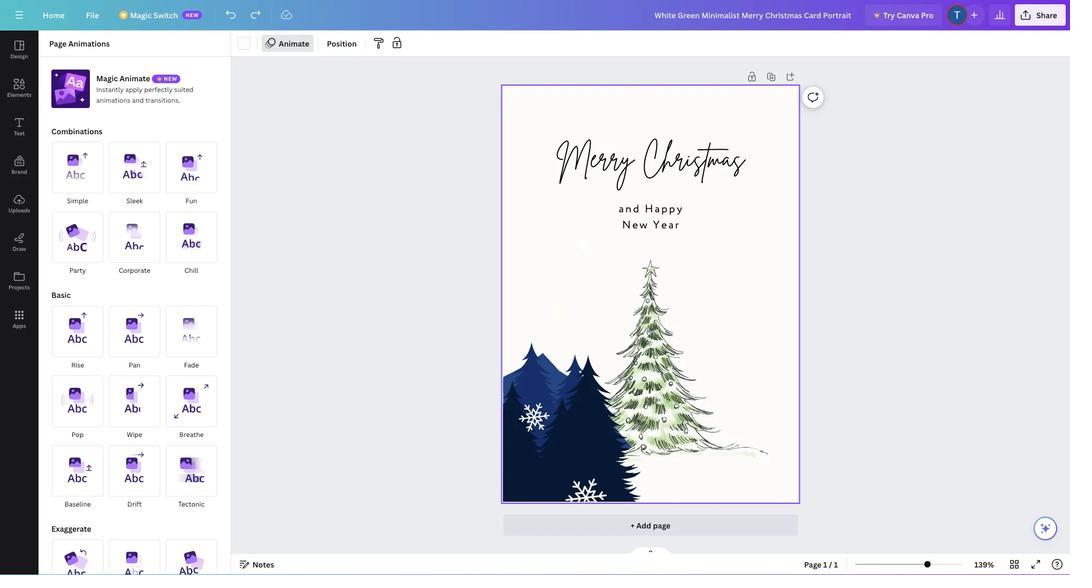Task type: locate. For each thing, give the bounding box(es) containing it.
1 vertical spatial page
[[805, 560, 822, 570]]

sleek image
[[109, 142, 160, 193]]

apply
[[125, 85, 143, 94]]

animate up apply in the top of the page
[[120, 73, 150, 83]]

rise
[[71, 361, 84, 369]]

0 horizontal spatial new
[[164, 75, 177, 83]]

139%
[[975, 560, 995, 570]]

and
[[132, 96, 144, 104], [619, 201, 641, 217]]

and up new
[[619, 201, 641, 217]]

sleek button
[[108, 141, 161, 207]]

share button
[[1016, 4, 1067, 26]]

tectonic image
[[166, 446, 217, 497]]

#fcfbf9 image
[[238, 37, 251, 50], [238, 37, 251, 50]]

+ add page
[[631, 521, 671, 531]]

tumble image
[[52, 540, 104, 576]]

0 horizontal spatial and
[[132, 96, 144, 104]]

0 horizontal spatial 1
[[824, 560, 828, 570]]

draw button
[[0, 223, 39, 262]]

1 horizontal spatial new
[[186, 11, 199, 18]]

text button
[[0, 108, 39, 146]]

design
[[10, 52, 28, 60]]

0 vertical spatial animate
[[279, 38, 310, 48]]

+
[[631, 521, 635, 531]]

animate
[[279, 38, 310, 48], [120, 73, 150, 83]]

drift button
[[108, 445, 161, 511]]

show pages image
[[625, 547, 677, 555]]

page left /
[[805, 560, 822, 570]]

0 horizontal spatial magic
[[96, 73, 118, 83]]

wipe image
[[109, 376, 160, 427]]

sleek
[[126, 196, 143, 205]]

drift image
[[109, 446, 160, 497]]

0 horizontal spatial page
[[49, 38, 67, 48]]

home
[[43, 10, 65, 20]]

magic
[[130, 10, 152, 20], [96, 73, 118, 83]]

combinations
[[51, 126, 102, 136]]

Design title text field
[[647, 4, 862, 26]]

0 horizontal spatial animate
[[120, 73, 150, 83]]

baseline image
[[52, 446, 104, 497]]

rise button
[[51, 306, 104, 371]]

chill button
[[165, 211, 218, 277]]

simple
[[67, 196, 88, 205]]

magic left switch
[[130, 10, 152, 20]]

baseline
[[65, 500, 91, 509]]

new
[[186, 11, 199, 18], [164, 75, 177, 83]]

page
[[49, 38, 67, 48], [805, 560, 822, 570]]

magic animate
[[96, 73, 150, 83]]

suited
[[174, 85, 194, 94]]

and down apply in the top of the page
[[132, 96, 144, 104]]

new
[[623, 218, 650, 234]]

and inside instantly apply perfectly suited animations and transitions.
[[132, 96, 144, 104]]

new right switch
[[186, 11, 199, 18]]

1 vertical spatial and
[[619, 201, 641, 217]]

page animations
[[49, 38, 110, 48]]

notes button
[[236, 556, 279, 574]]

1
[[824, 560, 828, 570], [835, 560, 839, 570]]

switch
[[154, 10, 178, 20]]

+ add page button
[[504, 515, 799, 537]]

try canva pro button
[[866, 4, 943, 26]]

share
[[1037, 10, 1058, 20]]

chill
[[185, 266, 199, 275]]

1 horizontal spatial magic
[[130, 10, 152, 20]]

0 vertical spatial new
[[186, 11, 199, 18]]

1 left /
[[824, 560, 828, 570]]

pop
[[72, 430, 84, 439]]

and inside and happy new year
[[619, 201, 641, 217]]

page 1 / 1
[[805, 560, 839, 570]]

magic inside the main menu bar
[[130, 10, 152, 20]]

tectonic
[[178, 500, 205, 509]]

simple image
[[52, 142, 104, 193]]

1 horizontal spatial 1
[[835, 560, 839, 570]]

1 vertical spatial animate
[[120, 73, 150, 83]]

magic switch
[[130, 10, 178, 20]]

magic up instantly
[[96, 73, 118, 83]]

merry
[[557, 140, 635, 177]]

merry christmas
[[557, 140, 745, 177]]

draw
[[13, 245, 26, 252]]

1 horizontal spatial page
[[805, 560, 822, 570]]

happy
[[645, 201, 684, 217]]

party button
[[51, 211, 104, 277]]

new up perfectly
[[164, 75, 177, 83]]

fade button
[[165, 306, 218, 371]]

position
[[327, 38, 357, 48]]

0 vertical spatial magic
[[130, 10, 152, 20]]

1 horizontal spatial and
[[619, 201, 641, 217]]

animations
[[68, 38, 110, 48]]

0 vertical spatial page
[[49, 38, 67, 48]]

wipe button
[[108, 375, 161, 441]]

drift
[[127, 500, 142, 509]]

1 1 from the left
[[824, 560, 828, 570]]

page down home
[[49, 38, 67, 48]]

breathe image
[[166, 376, 217, 427]]

1 horizontal spatial animate
[[279, 38, 310, 48]]

0 vertical spatial and
[[132, 96, 144, 104]]

elements
[[7, 91, 31, 98]]

pan button
[[108, 306, 161, 371]]

animate button
[[262, 35, 314, 52]]

fun image
[[166, 142, 217, 193]]

1 vertical spatial magic
[[96, 73, 118, 83]]

1 right /
[[835, 560, 839, 570]]

design button
[[0, 31, 39, 69]]

animate left position at the left of the page
[[279, 38, 310, 48]]

pro
[[922, 10, 934, 20]]

1 vertical spatial new
[[164, 75, 177, 83]]

apps
[[13, 322, 26, 330]]

neon image
[[109, 540, 160, 576]]

magic for magic animate
[[96, 73, 118, 83]]

instantly
[[96, 85, 124, 94]]



Task type: vqa. For each thing, say whether or not it's contained in the screenshot.
Breathe
yes



Task type: describe. For each thing, give the bounding box(es) containing it.
animate inside popup button
[[279, 38, 310, 48]]

scrapbook image
[[166, 540, 217, 576]]

wipe
[[127, 430, 142, 439]]

year
[[654, 218, 681, 234]]

pan image
[[109, 306, 160, 358]]

elements button
[[0, 69, 39, 108]]

canva assistant image
[[1040, 523, 1053, 535]]

apps button
[[0, 300, 39, 339]]

page for page animations
[[49, 38, 67, 48]]

party image
[[52, 212, 104, 263]]

file button
[[78, 4, 108, 26]]

projects
[[9, 284, 30, 291]]

/
[[830, 560, 833, 570]]

pan
[[129, 361, 140, 369]]

notes
[[253, 560, 274, 570]]

party
[[69, 266, 86, 275]]

basic
[[51, 290, 71, 300]]

pop image
[[52, 376, 104, 427]]

139% button
[[968, 556, 1002, 574]]

fun button
[[165, 141, 218, 207]]

instantly apply perfectly suited animations and transitions.
[[96, 85, 194, 104]]

brand
[[11, 168, 27, 175]]

tectonic button
[[165, 445, 218, 511]]

try canva pro
[[884, 10, 934, 20]]

try
[[884, 10, 896, 20]]

side panel tab list
[[0, 31, 39, 339]]

perfectly
[[144, 85, 173, 94]]

christmas
[[643, 140, 745, 177]]

page for page 1 / 1
[[805, 560, 822, 570]]

corporate image
[[109, 212, 160, 263]]

new inside the main menu bar
[[186, 11, 199, 18]]

breathe button
[[165, 375, 218, 441]]

text
[[14, 130, 25, 137]]

breathe
[[179, 430, 204, 439]]

brand button
[[0, 146, 39, 185]]

canva
[[897, 10, 920, 20]]

page
[[654, 521, 671, 531]]

chill image
[[166, 212, 217, 263]]

projects button
[[0, 262, 39, 300]]

position button
[[323, 35, 361, 52]]

uploads button
[[0, 185, 39, 223]]

home link
[[34, 4, 73, 26]]

exaggerate
[[51, 524, 91, 534]]

fun
[[186, 196, 197, 205]]

2 1 from the left
[[835, 560, 839, 570]]

corporate button
[[108, 211, 161, 277]]

transitions.
[[145, 96, 180, 104]]

main menu bar
[[0, 0, 1071, 31]]

animations
[[96, 96, 131, 104]]

simple button
[[51, 141, 104, 207]]

add
[[637, 521, 652, 531]]

magic for magic switch
[[130, 10, 152, 20]]

baseline button
[[51, 445, 104, 511]]

and happy new year
[[619, 201, 684, 234]]

rise image
[[52, 306, 104, 358]]

fade image
[[166, 306, 217, 358]]

file
[[86, 10, 99, 20]]

pop button
[[51, 375, 104, 441]]

corporate
[[119, 266, 151, 275]]

uploads
[[8, 207, 30, 214]]

fade
[[184, 361, 199, 369]]



